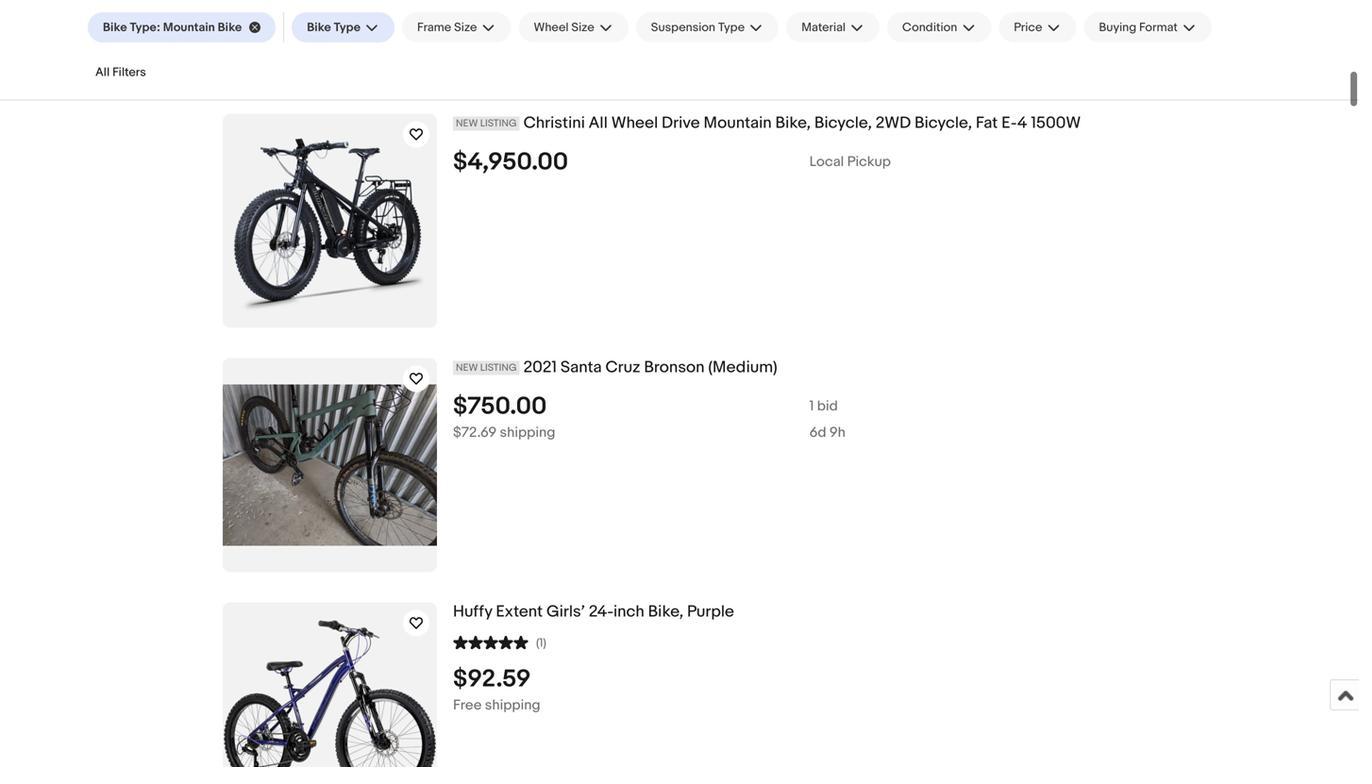 Task type: describe. For each thing, give the bounding box(es) containing it.
0 horizontal spatial bike,
[[648, 602, 684, 622]]

9h
[[830, 424, 846, 441]]

material button
[[787, 12, 880, 42]]

drive
[[662, 113, 700, 133]]

type for bike type
[[334, 20, 361, 35]]

frame size
[[417, 20, 477, 35]]

1 horizontal spatial mountain
[[704, 113, 772, 133]]

free
[[453, 697, 482, 714]]

bike for bike type: mountain bike
[[103, 20, 127, 35]]

shipping inside "1 bid $72.69 shipping"
[[500, 424, 556, 441]]

6d
[[810, 424, 827, 441]]

1
[[810, 398, 814, 415]]

size for frame size
[[454, 20, 477, 35]]

1 horizontal spatial bike,
[[776, 113, 811, 133]]

price button
[[999, 12, 1077, 42]]

new listing christini all wheel drive mountain bike, bicycle, 2wd bicycle, fat e-4 1500w
[[456, 113, 1081, 133]]

1 bid $72.69 shipping
[[453, 398, 838, 441]]

2023 gasgas g trail 2.0 electric assist e mountain bike 44 cm medium image
[[223, 0, 437, 35]]

2 bicycle, from the left
[[915, 113, 972, 133]]

$92.59 free shipping
[[453, 665, 541, 714]]

frame size button
[[402, 12, 511, 42]]

condition button
[[887, 12, 992, 42]]

buying format button
[[1084, 12, 1212, 42]]

santa
[[561, 358, 602, 378]]

huffy extent girls' 24-inch bike, purple link
[[453, 602, 1344, 622]]

local
[[810, 153, 844, 170]]

christini all wheel drive mountain bike, bicycle, 2wd bicycle, fat e-4 1500w image
[[223, 130, 437, 312]]

wheel size
[[534, 20, 595, 35]]

2021 santa cruz bronson (medium) image
[[223, 385, 437, 546]]

extent
[[496, 602, 543, 622]]

bid
[[817, 398, 838, 415]]

24-
[[589, 602, 614, 622]]

5 out of 5 stars image
[[453, 634, 529, 651]]

6d 9h
[[810, 424, 846, 441]]

all filters
[[95, 65, 146, 80]]

price
[[1014, 20, 1043, 35]]

size for wheel size
[[572, 20, 595, 35]]

girls'
[[547, 602, 585, 622]]

type:
[[130, 20, 160, 35]]

1 bicycle, from the left
[[815, 113, 872, 133]]

$750.00
[[453, 392, 547, 421]]

(1) link
[[453, 634, 547, 651]]

bike type: mountain bike link
[[88, 12, 276, 42]]

(1)
[[536, 636, 547, 651]]

shipping inside $92.59 free shipping
[[485, 697, 541, 714]]

huffy extent girls' 24-inch bike, purple
[[453, 602, 734, 622]]

new for $4,950.00
[[456, 118, 478, 130]]

1 horizontal spatial wheel
[[612, 113, 658, 133]]

all filters button
[[88, 58, 154, 87]]

mountain inside "link"
[[163, 20, 215, 35]]

2 bike from the left
[[218, 20, 242, 35]]

e-
[[1002, 113, 1018, 133]]



Task type: vqa. For each thing, say whether or not it's contained in the screenshot.
"Furniture" in Furniture link
no



Task type: locate. For each thing, give the bounding box(es) containing it.
bike type: mountain bike
[[103, 20, 242, 35]]

cruz
[[606, 358, 641, 378]]

frame
[[417, 20, 452, 35]]

fat
[[976, 113, 998, 133]]

suspension
[[651, 20, 716, 35]]

new up $4,950.00
[[456, 118, 478, 130]]

new inside new listing 2021 santa cruz bronson (medium)
[[456, 362, 478, 374]]

new listing 2021 santa cruz bronson (medium)
[[456, 358, 778, 378]]

1 size from the left
[[454, 20, 477, 35]]

listing
[[480, 118, 517, 130], [480, 362, 517, 374]]

wheel size button
[[519, 12, 629, 42]]

listing inside new listing 2021 santa cruz bronson (medium)
[[480, 362, 517, 374]]

0 vertical spatial new
[[456, 118, 478, 130]]

$92.59
[[453, 665, 531, 694]]

mountain right drive
[[704, 113, 772, 133]]

1 vertical spatial listing
[[480, 362, 517, 374]]

bicycle, up local pickup
[[815, 113, 872, 133]]

new inside new listing christini all wheel drive mountain bike, bicycle, 2wd bicycle, fat e-4 1500w
[[456, 118, 478, 130]]

1 listing from the top
[[480, 118, 517, 130]]

bicycle, left fat
[[915, 113, 972, 133]]

listing inside new listing christini all wheel drive mountain bike, bicycle, 2wd bicycle, fat e-4 1500w
[[480, 118, 517, 130]]

bike, right inch
[[648, 602, 684, 622]]

0 vertical spatial wheel
[[534, 20, 569, 35]]

0 horizontal spatial type
[[334, 20, 361, 35]]

bike type button
[[292, 12, 395, 42]]

christini
[[524, 113, 585, 133]]

listing up $750.00
[[480, 362, 517, 374]]

buying
[[1099, 20, 1137, 35]]

type left frame
[[334, 20, 361, 35]]

(medium)
[[708, 358, 778, 378]]

1 vertical spatial wheel
[[612, 113, 658, 133]]

new for $750.00
[[456, 362, 478, 374]]

type
[[334, 20, 361, 35], [718, 20, 745, 35]]

shipping
[[500, 424, 556, 441], [485, 697, 541, 714]]

0 horizontal spatial mountain
[[163, 20, 215, 35]]

format
[[1140, 20, 1178, 35]]

bronson
[[644, 358, 705, 378]]

3 bike from the left
[[307, 20, 331, 35]]

mountain
[[163, 20, 215, 35], [704, 113, 772, 133]]

0 horizontal spatial bike
[[103, 20, 127, 35]]

1 horizontal spatial size
[[572, 20, 595, 35]]

1 vertical spatial shipping
[[485, 697, 541, 714]]

type inside the suspension type dropdown button
[[718, 20, 745, 35]]

1 vertical spatial new
[[456, 362, 478, 374]]

0 horizontal spatial bicycle,
[[815, 113, 872, 133]]

2021
[[524, 358, 557, 378]]

bike,
[[776, 113, 811, 133], [648, 602, 684, 622]]

size inside dropdown button
[[572, 20, 595, 35]]

4
[[1018, 113, 1028, 133]]

bike type
[[307, 20, 361, 35]]

1 horizontal spatial bike
[[218, 20, 242, 35]]

0 vertical spatial bike,
[[776, 113, 811, 133]]

1 vertical spatial mountain
[[704, 113, 772, 133]]

2 horizontal spatial bike
[[307, 20, 331, 35]]

2 new from the top
[[456, 362, 478, 374]]

filters
[[112, 65, 146, 80]]

listing for $750.00
[[480, 362, 517, 374]]

huffy extent girls' 24-inch bike, purple image
[[223, 603, 437, 768]]

wheel
[[534, 20, 569, 35], [612, 113, 658, 133]]

huffy
[[453, 602, 492, 622]]

purple
[[687, 602, 734, 622]]

2wd
[[876, 113, 911, 133]]

0 horizontal spatial wheel
[[534, 20, 569, 35]]

bike inside dropdown button
[[307, 20, 331, 35]]

1 horizontal spatial all
[[589, 113, 608, 133]]

pickup
[[847, 153, 891, 170]]

all inside all filters button
[[95, 65, 110, 80]]

bike for bike type
[[307, 20, 331, 35]]

1 new from the top
[[456, 118, 478, 130]]

0 vertical spatial listing
[[480, 118, 517, 130]]

bike
[[103, 20, 127, 35], [218, 20, 242, 35], [307, 20, 331, 35]]

type inside the bike type dropdown button
[[334, 20, 361, 35]]

2 type from the left
[[718, 20, 745, 35]]

0 vertical spatial shipping
[[500, 424, 556, 441]]

$4,950.00
[[453, 148, 569, 177]]

size inside dropdown button
[[454, 20, 477, 35]]

1 type from the left
[[334, 20, 361, 35]]

suspension type
[[651, 20, 745, 35]]

condition
[[903, 20, 958, 35]]

$72.69
[[453, 424, 497, 441]]

1 bike from the left
[[103, 20, 127, 35]]

listing up $4,950.00
[[480, 118, 517, 130]]

mountain right type: at left top
[[163, 20, 215, 35]]

0 vertical spatial all
[[95, 65, 110, 80]]

size
[[454, 20, 477, 35], [572, 20, 595, 35]]

new up $750.00
[[456, 362, 478, 374]]

bicycle,
[[815, 113, 872, 133], [915, 113, 972, 133]]

new
[[456, 118, 478, 130], [456, 362, 478, 374]]

0 vertical spatial mountain
[[163, 20, 215, 35]]

buying format
[[1099, 20, 1178, 35]]

1 horizontal spatial type
[[718, 20, 745, 35]]

1 horizontal spatial bicycle,
[[915, 113, 972, 133]]

type for suspension type
[[718, 20, 745, 35]]

0 horizontal spatial all
[[95, 65, 110, 80]]

material
[[802, 20, 846, 35]]

0 horizontal spatial size
[[454, 20, 477, 35]]

shipping down $92.59
[[485, 697, 541, 714]]

listing for $4,950.00
[[480, 118, 517, 130]]

type right suspension
[[718, 20, 745, 35]]

1 vertical spatial all
[[589, 113, 608, 133]]

2 listing from the top
[[480, 362, 517, 374]]

local pickup
[[810, 153, 891, 170]]

all
[[95, 65, 110, 80], [589, 113, 608, 133]]

1500w
[[1031, 113, 1081, 133]]

shipping down $750.00
[[500, 424, 556, 441]]

wheel inside dropdown button
[[534, 20, 569, 35]]

suspension type button
[[636, 12, 779, 42]]

all left filters
[[95, 65, 110, 80]]

1 vertical spatial bike,
[[648, 602, 684, 622]]

inch
[[614, 602, 645, 622]]

all right christini
[[589, 113, 608, 133]]

bike, up 'local'
[[776, 113, 811, 133]]

2 size from the left
[[572, 20, 595, 35]]



